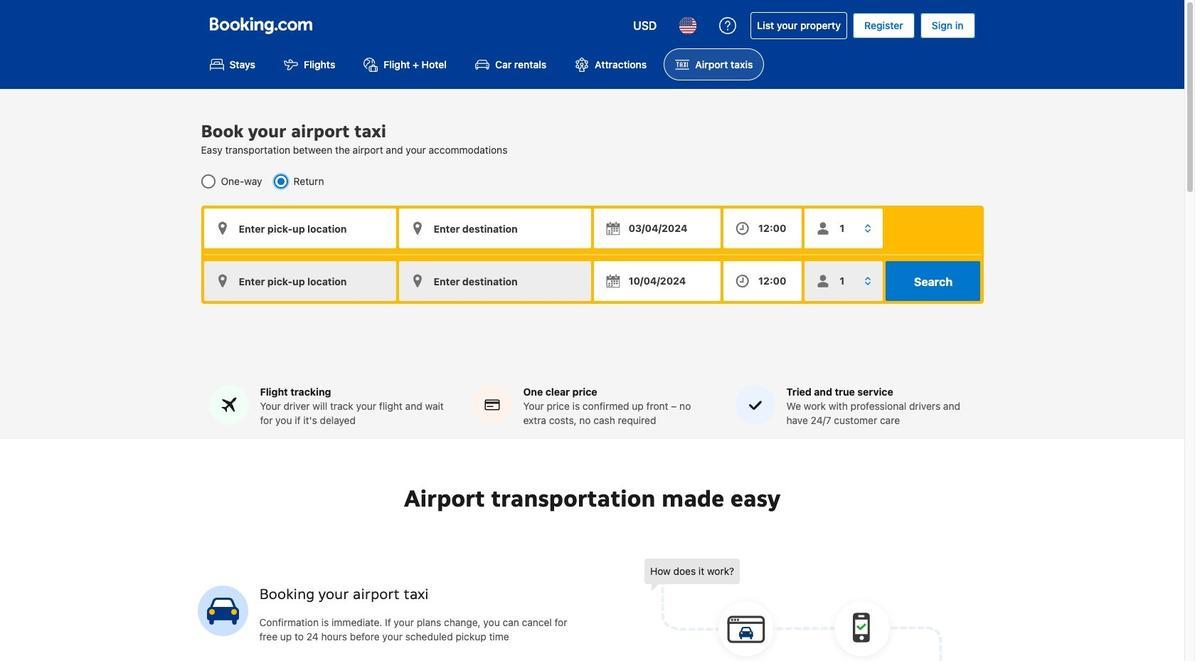 Task type: locate. For each thing, give the bounding box(es) containing it.
1 horizontal spatial booking airport taxi image
[[645, 559, 944, 661]]

Enter pick-up location text field
[[204, 209, 396, 249]]

booking airport taxi image
[[645, 559, 944, 661], [198, 586, 248, 637]]



Task type: vqa. For each thing, say whether or not it's contained in the screenshot.
by: related to Sort
no



Task type: describe. For each thing, give the bounding box(es) containing it.
0 horizontal spatial booking airport taxi image
[[198, 586, 248, 637]]

Enter destination text field
[[399, 209, 591, 249]]

booking.com online hotel reservations image
[[210, 17, 312, 34]]



